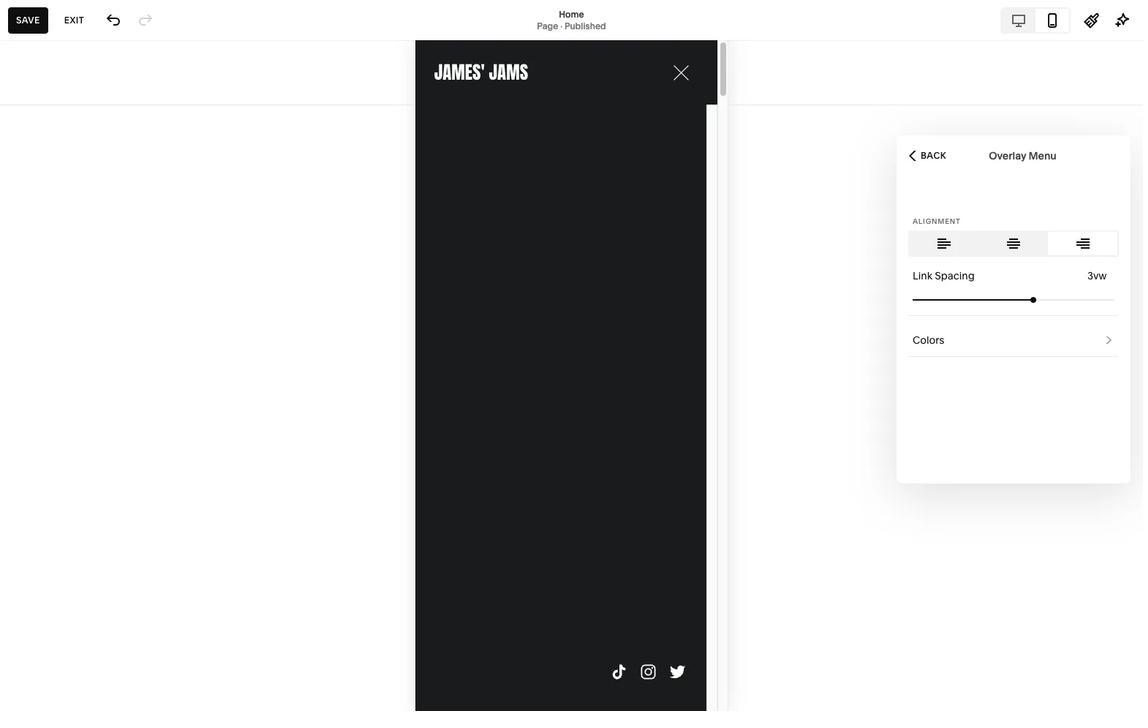 Task type: locate. For each thing, give the bounding box(es) containing it.
published
[[565, 20, 607, 31]]

·
[[561, 20, 563, 31]]

icon image up link spacing range field on the top right of the page
[[1006, 236, 1022, 252]]

overlay menu
[[990, 149, 1057, 162]]

tab list
[[1003, 8, 1070, 32], [911, 232, 1118, 255]]

1 icon image from the left
[[937, 236, 953, 252]]

website link
[[24, 90, 162, 108]]

save
[[16, 14, 40, 25]]

icon image up link spacing text field
[[1076, 236, 1092, 252]]

icon image down the alignment
[[937, 236, 953, 252]]

link spacing
[[913, 269, 975, 283]]

home page · published
[[537, 8, 607, 31]]

0 vertical spatial tab list
[[1003, 8, 1070, 32]]

2 horizontal spatial icon image
[[1076, 236, 1092, 252]]

0 horizontal spatial icon image
[[937, 236, 953, 252]]

back
[[921, 150, 947, 161]]

Link Spacing range field
[[913, 284, 1115, 316]]

icon image
[[937, 236, 953, 252], [1006, 236, 1022, 252], [1076, 236, 1092, 252]]

1 horizontal spatial icon image
[[1006, 236, 1022, 252]]



Task type: describe. For each thing, give the bounding box(es) containing it.
exit
[[64, 14, 84, 25]]

1 vertical spatial tab list
[[911, 232, 1118, 255]]

website
[[24, 91, 70, 105]]

save button
[[8, 7, 48, 33]]

Link Spacing text field
[[1088, 268, 1111, 284]]

exit button
[[56, 7, 92, 33]]

home
[[559, 8, 585, 19]]

link
[[913, 269, 933, 283]]

3 icon image from the left
[[1076, 236, 1092, 252]]

spacing
[[936, 269, 975, 283]]

page
[[537, 20, 559, 31]]

overlay
[[990, 149, 1027, 162]]

2 icon image from the left
[[1006, 236, 1022, 252]]

menu
[[1029, 149, 1057, 162]]

colors
[[913, 334, 945, 347]]

alignment
[[913, 217, 961, 225]]

back button
[[905, 139, 952, 172]]



Task type: vqa. For each thing, say whether or not it's contained in the screenshot.
SAVE button
yes



